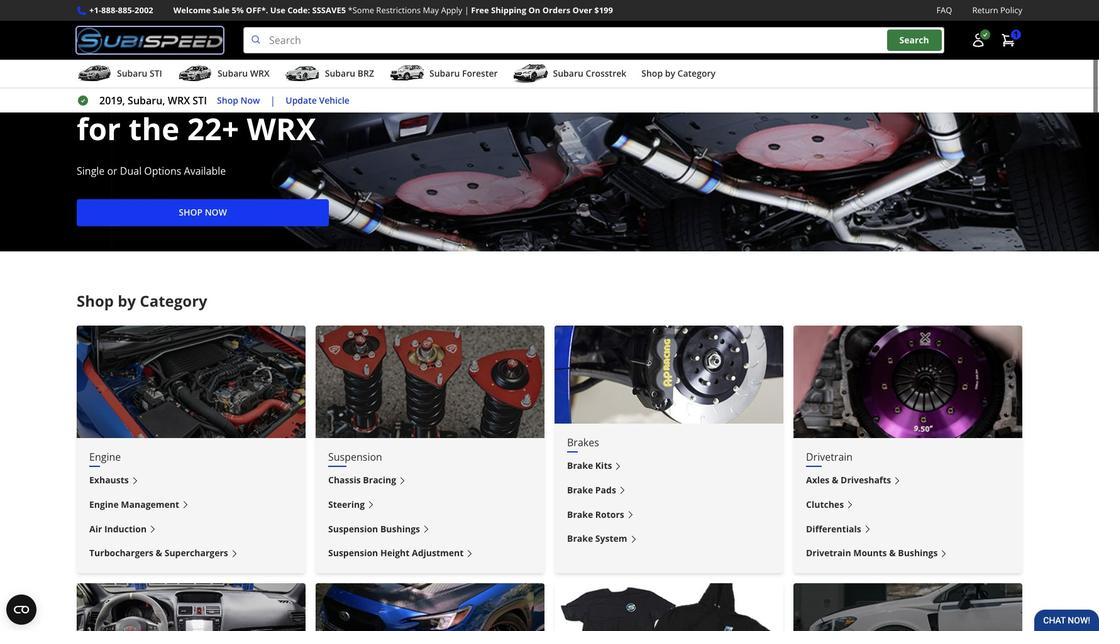 Task type: vqa. For each thing, say whether or not it's contained in the screenshot.
first 'HAWK' from left
no



Task type: describe. For each thing, give the bounding box(es) containing it.
drivetrain mounts & bushings link
[[806, 546, 1010, 560]]

by inside dropdown button
[[665, 67, 675, 79]]

single or dual options available
[[77, 164, 226, 178]]

subaru sti
[[117, 67, 162, 79]]

a subaru crosstrek thumbnail image image
[[513, 64, 548, 83]]

subispeed logo image
[[77, 27, 223, 54]]

steering link
[[328, 497, 532, 512]]

differentials
[[806, 522, 861, 534]]

subaru crosstrek button
[[513, 62, 626, 87]]

suspension height adjustment link
[[328, 546, 532, 560]]

exhausts
[[89, 474, 129, 486]]

exhaust
[[283, 70, 403, 111]]

system
[[595, 532, 627, 544]]

& for driveshafts
[[832, 474, 838, 486]]

axles
[[806, 474, 830, 486]]

orders
[[542, 4, 570, 16]]

over
[[573, 4, 592, 16]]

available
[[184, 164, 226, 178]]

1
[[1014, 29, 1019, 40]]

air induction
[[89, 522, 147, 534]]

subaru for subaru crosstrek
[[553, 67, 583, 79]]

engine image
[[77, 325, 306, 438]]

bushings inside suspension bushings link
[[380, 522, 420, 534]]

a subaru sti thumbnail image image
[[77, 64, 112, 83]]

888-
[[101, 4, 118, 16]]

exterior image
[[316, 583, 545, 631]]

bushings inside drivetrain mounts & bushings link
[[898, 547, 938, 559]]

shop now link
[[77, 199, 329, 226]]

kits
[[595, 459, 612, 471]]

restrictions
[[376, 4, 421, 16]]

drivetrain for drivetrain mounts & bushings
[[806, 547, 851, 559]]

forester
[[462, 67, 498, 79]]

steering wheel image
[[0, 0, 1099, 251]]

engine management
[[89, 498, 179, 510]]

brake system link
[[567, 532, 771, 546]]

dual
[[120, 164, 142, 178]]

brake kits link
[[567, 458, 771, 473]]

2019,
[[99, 94, 125, 108]]

induction
[[104, 522, 147, 534]]

shop now
[[217, 94, 260, 106]]

or
[[107, 164, 117, 178]]

welcome
[[173, 4, 211, 16]]

subaru for subaru brz
[[325, 67, 355, 79]]

2002
[[135, 4, 153, 16]]

shipping
[[491, 4, 526, 16]]

bracing
[[363, 474, 396, 486]]

subaru brz
[[325, 67, 374, 79]]

search input field
[[243, 27, 944, 54]]

subaru crosstrek
[[553, 67, 626, 79]]

update vehicle
[[286, 94, 350, 106]]

new
[[77, 70, 145, 111]]

brake kits
[[567, 459, 612, 471]]

free
[[471, 4, 489, 16]]

suspension for suspension
[[328, 450, 382, 463]]

return
[[972, 4, 998, 16]]

& inside drivetrain mounts & bushings link
[[889, 547, 896, 559]]

differentials link
[[806, 522, 1010, 536]]

code:
[[287, 4, 310, 16]]

subaru wrx button
[[177, 62, 270, 87]]

1 vertical spatial by
[[118, 290, 136, 311]]

wrx inside new catback exhaust for the 22+ wrx
[[247, 108, 316, 149]]

subaru forester button
[[389, 62, 498, 87]]

air induction link
[[89, 522, 293, 536]]

now
[[205, 206, 227, 218]]

1 horizontal spatial sti
[[193, 94, 207, 108]]

for
[[77, 108, 121, 149]]

suspension bushings
[[328, 522, 420, 534]]

885-
[[118, 4, 135, 16]]

brake for brake system
[[567, 532, 593, 544]]

turbochargers
[[89, 547, 153, 559]]

1 horizontal spatial |
[[464, 4, 469, 16]]

lifestyle image
[[555, 583, 783, 631]]

axles & driveshafts
[[806, 474, 891, 486]]

0 horizontal spatial category
[[140, 290, 207, 311]]

sssave5
[[312, 4, 346, 16]]

pads
[[595, 483, 616, 495]]

search
[[899, 34, 929, 46]]

axles & driveshafts link
[[806, 473, 1010, 487]]

engine management link
[[89, 497, 293, 512]]

suspension image
[[316, 325, 545, 438]]

brake pads
[[567, 483, 616, 495]]

subaru for subaru wrx
[[217, 67, 248, 79]]

subaru,
[[128, 94, 165, 108]]

clutches link
[[806, 497, 1010, 512]]

subaru wrx
[[217, 67, 270, 79]]

adjustment
[[412, 547, 464, 559]]

brake rotors
[[567, 508, 624, 520]]

& for superchargers
[[156, 547, 162, 559]]

policy
[[1000, 4, 1022, 16]]

turbochargers & superchargers
[[89, 547, 228, 559]]

apply
[[441, 4, 462, 16]]

return policy link
[[972, 4, 1022, 17]]

*some
[[348, 4, 374, 16]]

update
[[286, 94, 317, 106]]

brake rotors link
[[567, 507, 771, 521]]

new catback exhaust for the 22+ wrx
[[77, 70, 403, 149]]

shop now
[[179, 206, 227, 218]]

use
[[270, 4, 285, 16]]

sale
[[213, 4, 230, 16]]

chassis bracing
[[328, 474, 396, 486]]

subaru for subaru forester
[[429, 67, 460, 79]]

+1-
[[89, 4, 101, 16]]

drivetrain for drivetrain
[[806, 450, 853, 463]]

drivetrain image
[[794, 325, 1022, 438]]



Task type: locate. For each thing, give the bounding box(es) containing it.
suspension up chassis bracing
[[328, 450, 382, 463]]

suspension height adjustment
[[328, 547, 464, 559]]

welcome sale 5% off*. use code: sssave5 *some restrictions may apply | free shipping on orders over $199
[[173, 4, 613, 16]]

3 suspension from the top
[[328, 547, 378, 559]]

& left superchargers
[[156, 547, 162, 559]]

0 horizontal spatial by
[[118, 290, 136, 311]]

3 brake from the top
[[567, 508, 593, 520]]

clutches
[[806, 498, 844, 510]]

wrx
[[250, 67, 270, 79], [168, 94, 190, 108], [247, 108, 316, 149]]

drivetrain down differentials
[[806, 547, 851, 559]]

2 suspension from the top
[[328, 522, 378, 534]]

a subaru wrx thumbnail image image
[[177, 64, 212, 83]]

wrx inside dropdown button
[[250, 67, 270, 79]]

1 horizontal spatial shop by category
[[642, 67, 716, 79]]

engine up exhausts
[[89, 450, 121, 463]]

0 horizontal spatial shop by category
[[77, 290, 207, 311]]

bushings up suspension height adjustment
[[380, 522, 420, 534]]

management
[[121, 498, 179, 510]]

shop now link
[[217, 94, 260, 108]]

the
[[129, 108, 179, 149]]

1 button
[[995, 28, 1022, 53]]

button image
[[971, 33, 986, 48]]

vehicle
[[319, 94, 350, 106]]

sti down a subaru wrx thumbnail image
[[193, 94, 207, 108]]

1 horizontal spatial bushings
[[898, 547, 938, 559]]

2 horizontal spatial shop
[[642, 67, 663, 79]]

wrx down a subaru wrx thumbnail image
[[168, 94, 190, 108]]

2 horizontal spatial &
[[889, 547, 896, 559]]

bushings down "differentials" link
[[898, 547, 938, 559]]

5 subaru from the left
[[553, 67, 583, 79]]

crosstrek
[[586, 67, 626, 79]]

& right axles
[[832, 474, 838, 486]]

subaru left forester
[[429, 67, 460, 79]]

shop by category button
[[642, 62, 716, 87]]

search button
[[887, 30, 942, 51]]

0 horizontal spatial shop
[[77, 290, 114, 311]]

wheels & accessories image
[[794, 583, 1022, 631]]

1 vertical spatial shop by category
[[77, 290, 207, 311]]

1 vertical spatial engine
[[89, 498, 119, 510]]

interior image
[[77, 583, 306, 631]]

chassis bracing link
[[328, 473, 532, 487]]

&
[[832, 474, 838, 486], [156, 547, 162, 559], [889, 547, 896, 559]]

height
[[380, 547, 410, 559]]

4 brake from the top
[[567, 532, 593, 544]]

drivetrain up axles
[[806, 450, 853, 463]]

3 subaru from the left
[[325, 67, 355, 79]]

sti up 2019, subaru, wrx sti
[[150, 67, 162, 79]]

22+
[[187, 108, 239, 149]]

driveshafts
[[841, 474, 891, 486]]

brz
[[358, 67, 374, 79]]

faq link
[[937, 4, 952, 17]]

a subaru forester thumbnail image image
[[389, 64, 424, 83]]

0 vertical spatial category
[[678, 67, 716, 79]]

1 horizontal spatial by
[[665, 67, 675, 79]]

1 vertical spatial drivetrain
[[806, 547, 851, 559]]

1 engine from the top
[[89, 450, 121, 463]]

may
[[423, 4, 439, 16]]

1 suspension from the top
[[328, 450, 382, 463]]

engine for engine management
[[89, 498, 119, 510]]

exhausts link
[[89, 473, 293, 487]]

shop
[[642, 67, 663, 79], [217, 94, 238, 106], [77, 290, 114, 311]]

2 vertical spatial suspension
[[328, 547, 378, 559]]

subaru sti button
[[77, 62, 162, 87]]

4 subaru from the left
[[429, 67, 460, 79]]

& right mounts
[[889, 547, 896, 559]]

return policy
[[972, 4, 1022, 16]]

1 vertical spatial shop
[[217, 94, 238, 106]]

0 vertical spatial sti
[[150, 67, 162, 79]]

0 horizontal spatial sti
[[150, 67, 162, 79]]

suspension for suspension height adjustment
[[328, 547, 378, 559]]

bushings
[[380, 522, 420, 534], [898, 547, 938, 559]]

brakes
[[567, 435, 599, 449]]

2 engine from the top
[[89, 498, 119, 510]]

brake down brake pads
[[567, 508, 593, 520]]

drivetrain
[[806, 450, 853, 463], [806, 547, 851, 559]]

2 drivetrain from the top
[[806, 547, 851, 559]]

|
[[464, 4, 469, 16], [270, 94, 276, 108]]

+1-888-885-2002
[[89, 4, 153, 16]]

suspension
[[328, 450, 382, 463], [328, 522, 378, 534], [328, 547, 378, 559]]

rotors
[[595, 508, 624, 520]]

mounts
[[853, 547, 887, 559]]

turbochargers & superchargers link
[[89, 546, 293, 560]]

2019, subaru, wrx sti
[[99, 94, 207, 108]]

brake for brake rotors
[[567, 508, 593, 520]]

$199
[[594, 4, 613, 16]]

subaru left crosstrek
[[553, 67, 583, 79]]

1 horizontal spatial category
[[678, 67, 716, 79]]

+1-888-885-2002 link
[[89, 4, 153, 17]]

options
[[144, 164, 181, 178]]

subaru inside 'dropdown button'
[[553, 67, 583, 79]]

1 vertical spatial |
[[270, 94, 276, 108]]

wrx up now
[[250, 67, 270, 79]]

brake for brake kits
[[567, 459, 593, 471]]

engine
[[89, 450, 121, 463], [89, 498, 119, 510]]

drivetrain mounts & bushings
[[806, 547, 938, 559]]

1 vertical spatial sti
[[193, 94, 207, 108]]

0 horizontal spatial |
[[270, 94, 276, 108]]

subaru left the brz
[[325, 67, 355, 79]]

on
[[528, 4, 540, 16]]

engine for engine
[[89, 450, 121, 463]]

1 brake from the top
[[567, 459, 593, 471]]

& inside axles & driveshafts link
[[832, 474, 838, 486]]

open widget image
[[6, 595, 36, 625]]

| right now
[[270, 94, 276, 108]]

0 vertical spatial shop by category
[[642, 67, 716, 79]]

wrx down update
[[247, 108, 316, 149]]

brake down brakes
[[567, 459, 593, 471]]

sti inside subaru sti dropdown button
[[150, 67, 162, 79]]

subaru brz button
[[285, 62, 374, 87]]

faq
[[937, 4, 952, 16]]

1 vertical spatial bushings
[[898, 547, 938, 559]]

1 vertical spatial suspension
[[328, 522, 378, 534]]

a subaru brz thumbnail image image
[[285, 64, 320, 83]]

subaru up subaru, at left top
[[117, 67, 147, 79]]

brake left pads
[[567, 483, 593, 495]]

1 subaru from the left
[[117, 67, 147, 79]]

suspension for suspension bushings
[[328, 522, 378, 534]]

0 vertical spatial shop
[[642, 67, 663, 79]]

1 drivetrain from the top
[[806, 450, 853, 463]]

superchargers
[[165, 547, 228, 559]]

1 vertical spatial category
[[140, 290, 207, 311]]

subaru for subaru sti
[[117, 67, 147, 79]]

subaru forester
[[429, 67, 498, 79]]

category
[[678, 67, 716, 79], [140, 290, 207, 311]]

chassis
[[328, 474, 361, 486]]

suspension down steering
[[328, 522, 378, 534]]

2 subaru from the left
[[217, 67, 248, 79]]

brakes image
[[555, 325, 783, 423]]

brake down the brake rotors
[[567, 532, 593, 544]]

0 vertical spatial bushings
[[380, 522, 420, 534]]

now
[[241, 94, 260, 106]]

brake for brake pads
[[567, 483, 593, 495]]

| left "free"
[[464, 4, 469, 16]]

0 vertical spatial suspension
[[328, 450, 382, 463]]

shop
[[179, 206, 202, 218]]

subaru up shop now
[[217, 67, 248, 79]]

0 horizontal spatial &
[[156, 547, 162, 559]]

single
[[77, 164, 105, 178]]

& inside turbochargers & superchargers link
[[156, 547, 162, 559]]

engine down exhausts
[[89, 498, 119, 510]]

brake pads link
[[567, 483, 771, 497]]

1 horizontal spatial &
[[832, 474, 838, 486]]

1 horizontal spatial shop
[[217, 94, 238, 106]]

suspension down suspension bushings
[[328, 547, 378, 559]]

brake
[[567, 459, 593, 471], [567, 483, 593, 495], [567, 508, 593, 520], [567, 532, 593, 544]]

category inside dropdown button
[[678, 67, 716, 79]]

0 vertical spatial by
[[665, 67, 675, 79]]

shop inside dropdown button
[[642, 67, 663, 79]]

0 vertical spatial drivetrain
[[806, 450, 853, 463]]

0 vertical spatial engine
[[89, 450, 121, 463]]

update vehicle button
[[286, 94, 350, 108]]

2 brake from the top
[[567, 483, 593, 495]]

0 vertical spatial |
[[464, 4, 469, 16]]

0 horizontal spatial bushings
[[380, 522, 420, 534]]

2 vertical spatial shop
[[77, 290, 114, 311]]

off*.
[[246, 4, 268, 16]]



